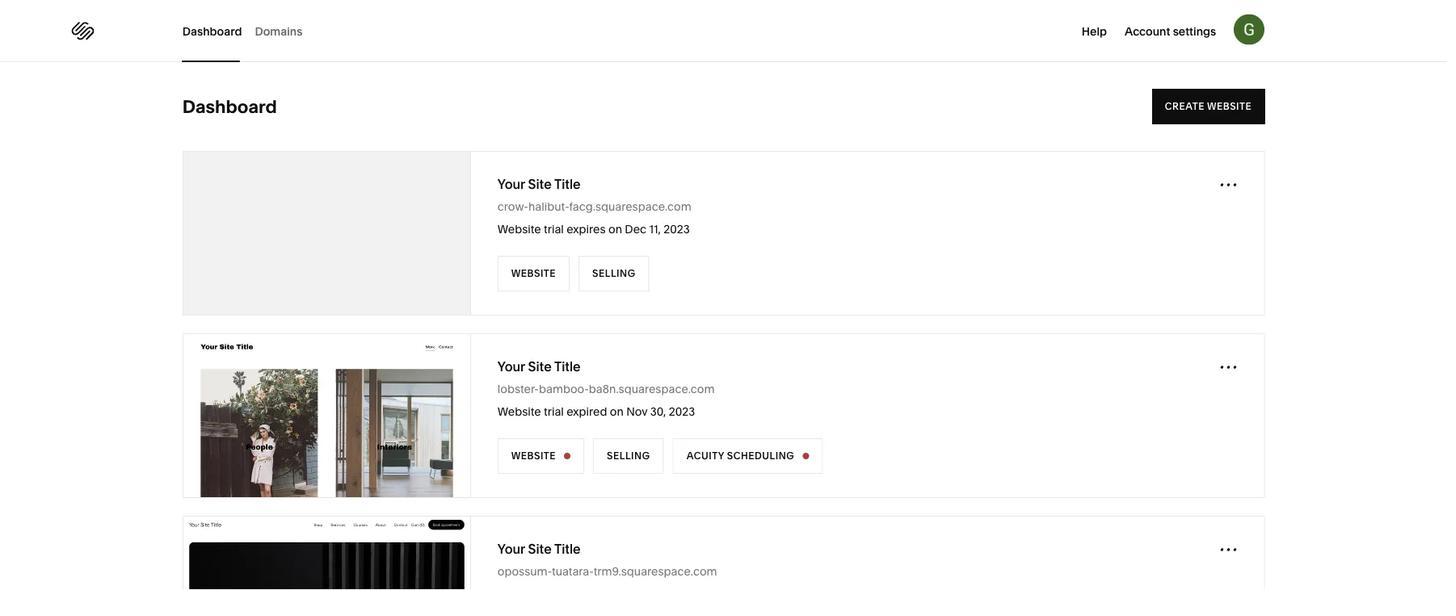 Task type: describe. For each thing, give the bounding box(es) containing it.
website trial expired on nov 30, 2023
[[498, 405, 695, 419]]

lobster-bamboo-ba8n.squarespace.com
[[498, 383, 715, 396]]

2 dashboard from the top
[[182, 96, 277, 118]]

tuatara-
[[552, 565, 594, 579]]

opossum-tuatara-trm9.squarespace.com
[[498, 565, 717, 579]]

go to website button
[[274, 399, 380, 434]]

your for crow-
[[498, 176, 525, 192]]

halibut-
[[529, 200, 569, 214]]

website inside "go to website" button
[[322, 410, 367, 422]]

create website link
[[1152, 89, 1265, 124]]

title for tuatara-
[[554, 542, 581, 557]]

website for website trial expires on dec 11, 2023
[[498, 223, 541, 236]]

your site title for bamboo-
[[498, 359, 581, 375]]

go to website
[[287, 410, 367, 422]]

account settings
[[1125, 24, 1217, 38]]

selling for dec
[[593, 268, 636, 280]]

website for website trial expired on nov 30, 2023
[[498, 405, 541, 419]]

your for opossum-
[[498, 542, 525, 557]]

create website
[[1165, 101, 1252, 112]]

opossum-
[[498, 565, 552, 579]]

site for lobster-
[[528, 359, 552, 375]]

help link
[[1082, 23, 1107, 39]]

your for lobster-
[[498, 359, 525, 375]]

website for expired's website 'link'
[[511, 451, 556, 462]]

selling for nov
[[607, 451, 650, 462]]

website for website 'link' associated with expires
[[511, 268, 556, 280]]

facg.squarespace.com
[[569, 200, 692, 214]]

on for dec
[[609, 223, 622, 236]]

bamboo-
[[539, 383, 589, 396]]

tab list containing dashboard
[[182, 0, 316, 62]]

trial for expires
[[544, 223, 564, 236]]

your site title link for tuatara-
[[498, 541, 581, 559]]

domains
[[255, 24, 303, 38]]

dec
[[625, 223, 647, 236]]

on for nov
[[610, 405, 624, 419]]

trm9.squarespace.com
[[594, 565, 717, 579]]

website inside create website link
[[1208, 101, 1252, 112]]

your site title for tuatara-
[[498, 542, 581, 557]]

scheduling
[[727, 451, 795, 462]]



Task type: locate. For each thing, give the bounding box(es) containing it.
1 vertical spatial website
[[322, 410, 367, 422]]

1 vertical spatial on
[[610, 405, 624, 419]]

acuity scheduling link
[[673, 439, 823, 474]]

domains button
[[255, 0, 303, 62]]

selling link
[[579, 256, 650, 292], [593, 439, 664, 474]]

0 vertical spatial 2023
[[664, 223, 690, 236]]

0 horizontal spatial website
[[322, 410, 367, 422]]

your site title link for halibut-
[[498, 175, 581, 193]]

2023
[[664, 223, 690, 236], [669, 405, 695, 419]]

on left nov
[[610, 405, 624, 419]]

2 title from the top
[[554, 359, 581, 375]]

acuity scheduling
[[687, 451, 795, 462]]

website trial expires on dec 11, 2023
[[498, 223, 690, 236]]

title for bamboo-
[[554, 359, 581, 375]]

lobster-
[[498, 383, 539, 396]]

website link for expires
[[498, 256, 570, 292]]

title
[[554, 176, 581, 192], [554, 359, 581, 375], [554, 542, 581, 557]]

your site title up opossum-
[[498, 542, 581, 557]]

dashboard left domains
[[182, 24, 242, 38]]

3 your site title from the top
[[498, 542, 581, 557]]

nov
[[627, 405, 648, 419]]

2023 right "30,"
[[669, 405, 695, 419]]

11,
[[649, 223, 661, 236]]

your site title up halibut-
[[498, 176, 581, 192]]

website right create on the top right of the page
[[1208, 101, 1252, 112]]

selling down website trial expires on dec 11, 2023 at the top left of page
[[593, 268, 636, 280]]

0 vertical spatial site
[[528, 176, 552, 192]]

your site title link up halibut-
[[498, 175, 581, 193]]

1 vertical spatial 2023
[[669, 405, 695, 419]]

dashboard down dashboard "button"
[[182, 96, 277, 118]]

your site title up lobster-
[[498, 359, 581, 375]]

website link down halibut-
[[498, 256, 570, 292]]

1 vertical spatial selling link
[[593, 439, 664, 474]]

selling down nov
[[607, 451, 650, 462]]

your up lobster-
[[498, 359, 525, 375]]

0 vertical spatial selling
[[593, 268, 636, 280]]

dashboard button
[[182, 0, 242, 62]]

1 vertical spatial your
[[498, 359, 525, 375]]

selling link for dec
[[579, 256, 650, 292]]

1 site from the top
[[528, 176, 552, 192]]

tab list
[[182, 0, 316, 62]]

website link
[[498, 256, 570, 292], [498, 439, 584, 474]]

2023 for website trial expires on dec 11, 2023
[[664, 223, 690, 236]]

1 vertical spatial trial
[[544, 405, 564, 419]]

settings
[[1173, 24, 1217, 38]]

site for opossum-
[[528, 542, 552, 557]]

go
[[287, 410, 303, 422]]

site
[[528, 176, 552, 192], [528, 359, 552, 375], [528, 542, 552, 557]]

0 vertical spatial selling link
[[579, 256, 650, 292]]

1 vertical spatial title
[[554, 359, 581, 375]]

go to website link
[[183, 335, 471, 498]]

2 website link from the top
[[498, 439, 584, 474]]

dashboard
[[182, 24, 242, 38], [182, 96, 277, 118]]

on
[[609, 223, 622, 236], [610, 405, 624, 419]]

crow-halibut-facg.squarespace.com
[[498, 200, 692, 214]]

2 vertical spatial your
[[498, 542, 525, 557]]

your site title
[[498, 176, 581, 192], [498, 359, 581, 375], [498, 542, 581, 557]]

2023 right 11, at left top
[[664, 223, 690, 236]]

to
[[305, 410, 319, 422]]

your up opossum-
[[498, 542, 525, 557]]

1 vertical spatial your site title link
[[498, 358, 581, 376]]

1 dashboard from the top
[[182, 24, 242, 38]]

1 vertical spatial website link
[[498, 439, 584, 474]]

selling link down website trial expires on dec 11, 2023 at the top left of page
[[579, 256, 650, 292]]

help
[[1082, 24, 1107, 38]]

your site title link for bamboo-
[[498, 358, 581, 376]]

1 title from the top
[[554, 176, 581, 192]]

30,
[[651, 405, 666, 419]]

website link down the expired
[[498, 439, 584, 474]]

site up opossum-
[[528, 542, 552, 557]]

expired
[[567, 405, 607, 419]]

your site title link up lobster-
[[498, 358, 581, 376]]

2 your site title from the top
[[498, 359, 581, 375]]

2023 for website trial expired on nov 30, 2023
[[669, 405, 695, 419]]

account
[[1125, 24, 1171, 38]]

website link for expired
[[498, 439, 584, 474]]

your site title link
[[498, 175, 581, 193], [498, 358, 581, 376], [498, 541, 581, 559]]

0 vertical spatial your site title
[[498, 176, 581, 192]]

0 vertical spatial website link
[[498, 256, 570, 292]]

your site title link up opossum-
[[498, 541, 581, 559]]

dashboard inside tab list
[[182, 24, 242, 38]]

site up halibut-
[[528, 176, 552, 192]]

trial down bamboo-
[[544, 405, 564, 419]]

title up halibut-
[[554, 176, 581, 192]]

2 vertical spatial your site title
[[498, 542, 581, 557]]

your up crow-
[[498, 176, 525, 192]]

website right to at the left bottom of page
[[322, 410, 367, 422]]

1 horizontal spatial website
[[1208, 101, 1252, 112]]

0 vertical spatial your
[[498, 176, 525, 192]]

0 vertical spatial title
[[554, 176, 581, 192]]

on left dec
[[609, 223, 622, 236]]

selling link for nov
[[593, 439, 664, 474]]

2 site from the top
[[528, 359, 552, 375]]

ba8n.squarespace.com
[[589, 383, 715, 396]]

0 vertical spatial dashboard
[[182, 24, 242, 38]]

trial down halibut-
[[544, 223, 564, 236]]

site up lobster-
[[528, 359, 552, 375]]

0 vertical spatial on
[[609, 223, 622, 236]]

account settings link
[[1125, 23, 1217, 39]]

1 vertical spatial selling
[[607, 451, 650, 462]]

selling
[[593, 268, 636, 280], [607, 451, 650, 462]]

1 website link from the top
[[498, 256, 570, 292]]

0 vertical spatial website
[[1208, 101, 1252, 112]]

trial
[[544, 223, 564, 236], [544, 405, 564, 419]]

1 your site title from the top
[[498, 176, 581, 192]]

2 vertical spatial title
[[554, 542, 581, 557]]

title up bamboo-
[[554, 359, 581, 375]]

3 your from the top
[[498, 542, 525, 557]]

your
[[498, 176, 525, 192], [498, 359, 525, 375], [498, 542, 525, 557]]

3 title from the top
[[554, 542, 581, 557]]

1 your site title link from the top
[[498, 175, 581, 193]]

1 vertical spatial site
[[528, 359, 552, 375]]

website
[[1208, 101, 1252, 112], [322, 410, 367, 422]]

3 your site title link from the top
[[498, 541, 581, 559]]

site for crow-
[[528, 176, 552, 192]]

selling link down nov
[[593, 439, 664, 474]]

0 vertical spatial your site title link
[[498, 175, 581, 193]]

acuity
[[687, 451, 725, 462]]

2 trial from the top
[[544, 405, 564, 419]]

crow-
[[498, 200, 529, 214]]

3 site from the top
[[528, 542, 552, 557]]

title for halibut-
[[554, 176, 581, 192]]

1 trial from the top
[[544, 223, 564, 236]]

2 vertical spatial your site title link
[[498, 541, 581, 559]]

expires
[[567, 223, 606, 236]]

your site title for halibut-
[[498, 176, 581, 192]]

1 vertical spatial dashboard
[[182, 96, 277, 118]]

0 vertical spatial trial
[[544, 223, 564, 236]]

title up tuatara-
[[554, 542, 581, 557]]

2 your from the top
[[498, 359, 525, 375]]

1 your from the top
[[498, 176, 525, 192]]

2 your site title link from the top
[[498, 358, 581, 376]]

trial for expired
[[544, 405, 564, 419]]

1 vertical spatial your site title
[[498, 359, 581, 375]]

create
[[1165, 101, 1205, 112]]

2 vertical spatial site
[[528, 542, 552, 557]]

website
[[498, 223, 541, 236], [511, 268, 556, 280], [498, 405, 541, 419], [511, 451, 556, 462]]



Task type: vqa. For each thing, say whether or not it's contained in the screenshot.
second Site from the bottom of the page
yes



